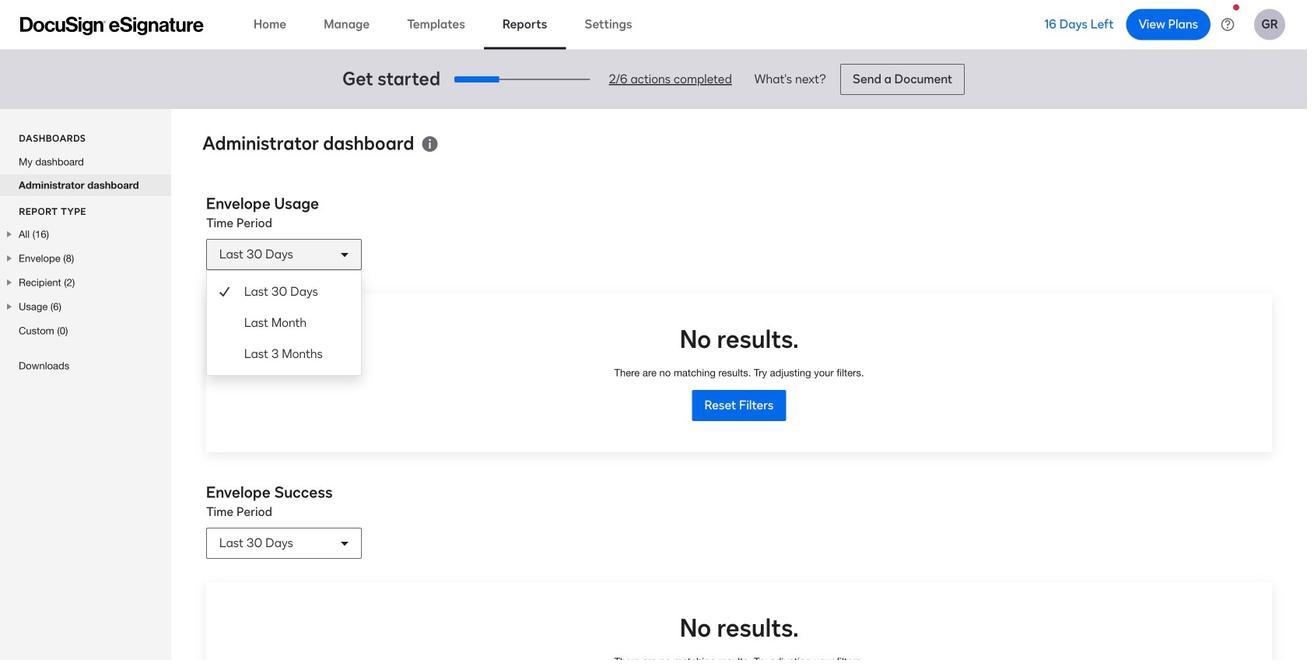 Task type: locate. For each thing, give the bounding box(es) containing it.
docusign esignature image
[[20, 17, 204, 35]]



Task type: vqa. For each thing, say whether or not it's contained in the screenshot.
More Info region
no



